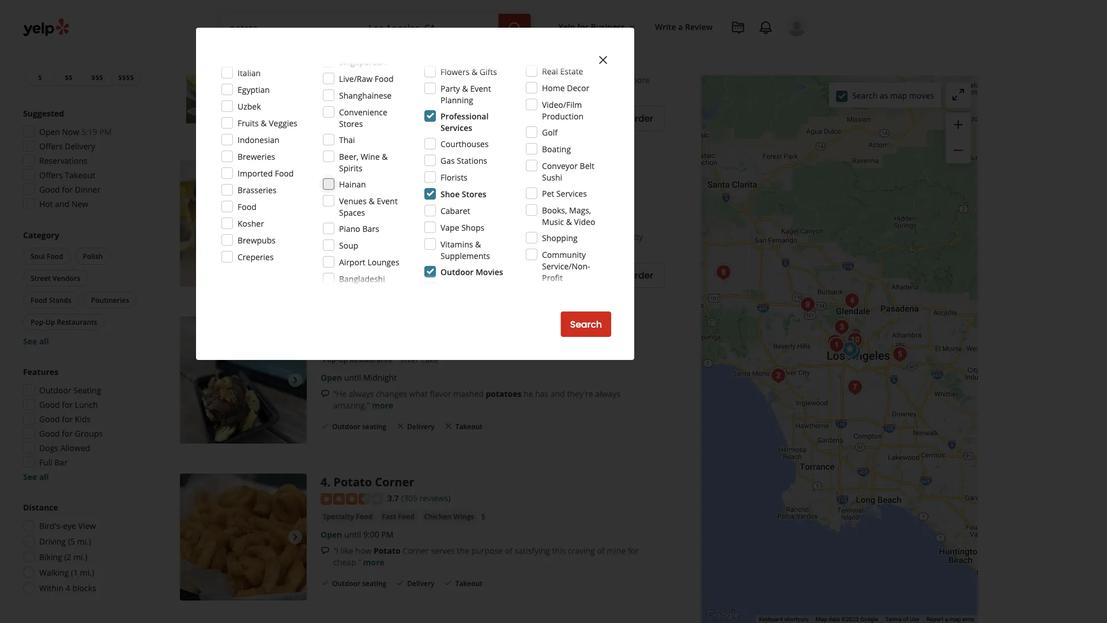 Task type: vqa. For each thing, say whether or not it's contained in the screenshot.
the Map region
yes



Task type: locate. For each thing, give the bounding box(es) containing it.
0 vertical spatial mi.)
[[77, 536, 91, 547]]

sushi
[[542, 172, 563, 183]]

1 see all button from the top
[[23, 335, 49, 346]]

poutineries
[[91, 295, 129, 305]]

for for lunch
[[62, 399, 73, 410]]

0 vertical spatial pm
[[100, 126, 112, 137]]

2 seating from the top
[[362, 270, 387, 280]]

0 vertical spatial start
[[604, 112, 626, 125]]

1 next image from the top
[[288, 374, 302, 388]]

1 vertical spatial services
[[441, 122, 472, 133]]

0 horizontal spatial pop-up restaurants
[[31, 317, 97, 327]]

3 good from the top
[[39, 413, 60, 424]]

restaurants up midnight
[[350, 355, 392, 364]]

suggested
[[23, 108, 64, 119]]

serves
[[431, 545, 455, 556]]

16 speech v2 image
[[321, 233, 330, 242], [321, 390, 330, 399], [321, 546, 330, 556]]

16 speech v2 image left the soup
[[321, 233, 330, 242]]

humble potato image
[[180, 160, 307, 287]]

potato for "i like how potato
[[374, 545, 401, 556]]

2 vertical spatial mi.)
[[80, 567, 94, 578]]

0 vertical spatial pop-up restaurants
[[31, 317, 97, 327]]

a
[[679, 21, 683, 32], [481, 74, 485, 85], [470, 231, 475, 242], [614, 231, 619, 242], [945, 616, 948, 623]]

seating down "i like how potato
[[362, 579, 387, 588]]

potato left sack,
[[542, 74, 567, 85]]

search image
[[508, 21, 522, 35]]

0 vertical spatial order
[[628, 112, 654, 125]]

24 chevron down v2 image
[[365, 50, 379, 64]]

2 open until 9:00 pm from the top
[[321, 529, 394, 540]]

& inside vitamins & supplements
[[475, 239, 481, 250]]

google
[[861, 616, 879, 623]]

2 horizontal spatial like
[[511, 74, 524, 85]]

1 vertical spatial next image
[[288, 531, 302, 544]]

1 start order from the top
[[604, 112, 654, 125]]

1 vertical spatial 9:00
[[363, 529, 379, 540]]

open down 'american'
[[321, 215, 342, 226]]

1 vertical spatial the
[[457, 545, 470, 556]]

pop- down the food stands button
[[31, 317, 46, 327]]

restaurants inside group
[[57, 317, 97, 327]]

more link for how
[[363, 557, 385, 568]]

see all for category
[[23, 335, 49, 346]]

1 vertical spatial potato
[[333, 86, 358, 97]]

1 reviews) from the top
[[420, 22, 451, 33]]

1 horizontal spatial pop-
[[323, 355, 338, 364]]

what
[[409, 388, 428, 399]]

1 "i from the top
[[333, 74, 339, 85]]

2 good from the top
[[39, 399, 60, 410]]

1 horizontal spatial search
[[853, 90, 878, 101]]

1 vertical spatial start
[[604, 269, 626, 282]]

search
[[853, 90, 878, 101], [570, 318, 602, 331]]

next image for open until 9:00 pm
[[288, 531, 302, 544]]

& right wine
[[382, 151, 388, 162]]

home for home decor
[[542, 82, 565, 93]]

3 "i from the top
[[333, 545, 339, 556]]

offers takeout
[[39, 169, 95, 180]]

0 horizontal spatial search
[[570, 318, 602, 331]]

1 horizontal spatial 4
[[321, 474, 327, 490]]

1 vertical spatial see all
[[23, 471, 49, 482]]

start for 1 . the potato sack
[[604, 112, 626, 125]]

1 good from the top
[[39, 184, 60, 195]]

category
[[23, 229, 59, 240]]

services inside professional services
[[441, 122, 472, 133]]

service/non-
[[542, 260, 590, 271]]

open down suggested
[[39, 126, 60, 137]]

closed
[[321, 58, 347, 69]]

view
[[78, 520, 96, 531]]

2 vertical spatial services
[[557, 188, 587, 199]]

1 vertical spatial order
[[628, 269, 654, 282]]

restaurants
[[57, 317, 97, 327], [350, 355, 392, 364]]

1 horizontal spatial $$
[[471, 198, 481, 208]]

more down "i like how potato
[[363, 557, 385, 568]]

16 close v2 image down 16 speech v2 icon
[[321, 113, 330, 123]]

2 always from the left
[[595, 388, 621, 399]]

1 vertical spatial open until 9:00 pm
[[321, 529, 394, 540]]

4 outdoor seating from the top
[[332, 579, 387, 588]]

potato down the "quite"
[[333, 86, 358, 97]]

0 vertical spatial map
[[891, 90, 908, 101]]

home decor
[[542, 82, 590, 93]]

0 vertical spatial home
[[308, 51, 330, 62]]

& for fruits
[[261, 117, 267, 128]]

potato up (733
[[382, 160, 421, 176]]

for..."
[[377, 243, 397, 254]]

9:00 up "i like how potato
[[363, 529, 379, 540]]

1 previous image from the top
[[185, 374, 198, 388]]

0 vertical spatial see all
[[23, 335, 49, 346]]

mi.) right (1
[[80, 567, 94, 578]]

open now 5:19 pm
[[39, 126, 112, 137]]

potato down the tomorrow
[[411, 74, 438, 85]]

1 outdoor seating from the top
[[332, 113, 387, 123]]

hot
[[39, 198, 53, 209]]

for down good for lunch
[[62, 413, 73, 424]]

0 horizontal spatial $
[[38, 72, 42, 82]]

items..."
[[360, 86, 391, 97]]

0 vertical spatial open until 9:00 pm
[[321, 215, 394, 226]]

& inside beer, wine & spirits
[[382, 151, 388, 162]]

up up the 'open until midnight'
[[338, 355, 348, 364]]

"i up steep
[[333, 231, 339, 242]]

1 16 speech v2 image from the top
[[321, 233, 330, 242]]

(733
[[401, 179, 418, 190]]

start order down need at the right of the page
[[604, 112, 654, 125]]

good for lunch
[[39, 399, 98, 410]]

they're
[[567, 388, 593, 399]]

potato inside balls--with a name like the potato sack, they need more potato items..."
[[542, 74, 567, 85]]

0 vertical spatial previous image
[[185, 374, 198, 388]]

0 horizontal spatial always
[[349, 388, 374, 399]]

start order for 1 . the potato sack
[[604, 112, 654, 125]]

zoom in image
[[952, 118, 966, 132]]

1 previous image from the top
[[185, 60, 198, 74]]

open until 9:00 pm for potato
[[321, 529, 394, 540]]

previous image for 1
[[185, 60, 198, 74]]

16 checkmark v2 image
[[444, 113, 453, 123], [444, 270, 453, 280], [321, 579, 330, 588], [396, 579, 405, 588]]

1 horizontal spatial services
[[441, 122, 472, 133]]

1 horizontal spatial up
[[338, 355, 348, 364]]

1 vertical spatial see all button
[[23, 471, 49, 482]]

"i for potato corner
[[333, 545, 339, 556]]

order for 2 . humble potato
[[628, 269, 654, 282]]

open until 9:00 pm for humble
[[321, 215, 394, 226]]

2 slideshow element from the top
[[180, 160, 307, 287]]

sandwiches
[[424, 198, 464, 207]]

1 vertical spatial 4
[[66, 582, 70, 593]]

seating down airport lounges
[[362, 270, 387, 280]]

2 horizontal spatial services
[[557, 188, 587, 199]]

start for 2 . humble potato
[[604, 269, 626, 282]]

for inside button
[[578, 21, 589, 32]]

corner up the 3.7 link
[[375, 474, 415, 490]]

1 horizontal spatial pop-up restaurants button
[[321, 354, 394, 365]]

until for potato
[[344, 529, 361, 540]]

2 order from the top
[[628, 269, 654, 282]]

& right 'venues'
[[369, 195, 375, 206]]

services up mags,
[[557, 188, 587, 199]]

9:00 for humble
[[363, 215, 379, 226]]

changes
[[376, 388, 407, 399]]

slideshow element
[[180, 3, 307, 130], [180, 160, 307, 287], [180, 317, 307, 444], [180, 474, 307, 601]]

food right imported
[[275, 168, 294, 179]]

. left spirits
[[327, 160, 331, 176]]

1 vertical spatial previous image
[[185, 217, 198, 231]]

the inside corner serves the purpose of satisfying this craving of mine for cheap."
[[457, 545, 470, 556]]

None search field
[[220, 14, 533, 42]]

food inside 'button'
[[356, 512, 373, 521]]

need
[[609, 74, 628, 85]]

& inside venues & event spaces
[[369, 195, 375, 206]]

keyboard
[[759, 616, 783, 623]]

pop-up restaurants inside pop-up restaurants link
[[323, 355, 392, 364]]

$ right wings on the bottom of the page
[[481, 511, 486, 522]]

louders image
[[824, 331, 847, 354]]

until for humble
[[344, 215, 361, 226]]

potato right asian
[[517, 231, 544, 242]]

0 vertical spatial next image
[[288, 374, 302, 388]]

error
[[963, 616, 975, 623]]

0 vertical spatial start order
[[604, 112, 654, 125]]

2 vertical spatial reviews)
[[420, 493, 451, 504]]

mi.) for driving (5 mi.)
[[77, 536, 91, 547]]

. for 4
[[327, 474, 331, 490]]

house of mash image
[[180, 317, 307, 444]]

event inside party & event planning
[[470, 83, 491, 94]]

all up features
[[39, 335, 49, 346]]

mi.) for biking (2 mi.)
[[73, 551, 87, 562]]

0 vertical spatial 4
[[321, 474, 327, 490]]

4 inside option group
[[66, 582, 70, 593]]

terms
[[886, 616, 902, 623]]

live/raw
[[339, 73, 373, 84]]

see for category
[[23, 335, 37, 346]]

bird's-
[[39, 520, 63, 531]]

2 all from the top
[[39, 471, 49, 482]]

next image for open until midnight
[[288, 374, 302, 388]]

a inside /burger place, pay a pretty steep price for..."
[[614, 231, 619, 242]]

outdoor
[[332, 113, 361, 123], [441, 266, 474, 277], [332, 270, 361, 280], [39, 384, 71, 395], [332, 422, 361, 431], [332, 579, 361, 588]]

"i
[[333, 74, 339, 85], [333, 231, 339, 242], [333, 545, 339, 556]]

mr & mrs potato image
[[712, 261, 736, 284]]

takeout up dinner
[[65, 169, 95, 180]]

a inside balls--with a name like the potato sack, they need more potato items..."
[[481, 74, 485, 85]]

16 speech v2 image left "he
[[321, 390, 330, 399]]

potato corner image
[[841, 289, 864, 312], [180, 474, 307, 601]]

4.2 link
[[388, 21, 399, 34]]

1 vertical spatial offers
[[39, 169, 63, 180]]

4 up 3.7 star rating image on the bottom of page
[[321, 474, 327, 490]]

1 vertical spatial reviews)
[[420, 179, 451, 190]]

group containing category
[[21, 229, 143, 347]]

outdoor inside group
[[39, 384, 71, 395]]

pay
[[598, 231, 612, 242]]

pm right bars
[[382, 215, 394, 226]]

for up good for kids
[[62, 399, 73, 410]]

potato for 2 . humble potato
[[382, 160, 421, 176]]

previous image
[[185, 374, 198, 388], [185, 531, 198, 544]]

professional services
[[441, 110, 489, 133]]

open for offers delivery
[[39, 126, 60, 137]]

0 vertical spatial see all button
[[23, 335, 49, 346]]

1 vertical spatial mi.)
[[73, 551, 87, 562]]

1 9:00 from the top
[[363, 215, 379, 226]]

good for good for dinner
[[39, 184, 60, 195]]

9:00
[[363, 215, 379, 226], [363, 529, 379, 540]]

a inside write a review link
[[679, 21, 683, 32]]

pm for 4 . potato corner
[[382, 529, 394, 540]]

previous image for open until midnight
[[185, 374, 198, 388]]

0 vertical spatial $$
[[65, 72, 73, 82]]

16 speech v2 image for 4
[[321, 546, 330, 556]]

order
[[628, 112, 654, 125], [628, 269, 654, 282]]

0 vertical spatial services
[[333, 51, 363, 62]]

all for category
[[39, 335, 49, 346]]

spaces
[[339, 207, 365, 218]]

next image
[[288, 374, 302, 388], [288, 531, 302, 544]]

1 horizontal spatial the
[[526, 74, 540, 85]]

2 9:00 from the top
[[363, 529, 379, 540]]

& right to on the left top
[[475, 239, 481, 250]]

5:19
[[81, 126, 97, 137]]

2 . from the top
[[327, 160, 331, 176]]

more link down "i like how potato
[[363, 557, 385, 568]]

open up "he
[[321, 372, 342, 383]]

mi.)
[[77, 536, 91, 547], [73, 551, 87, 562], [80, 567, 94, 578]]

allowed
[[60, 442, 90, 453]]

1 see all from the top
[[23, 335, 49, 346]]

stores for convenience stores
[[339, 118, 363, 129]]

the up items..."
[[377, 74, 389, 85]]

more inside balls--with a name like the potato sack, they need more potato items..."
[[630, 74, 650, 85]]

food inside button
[[31, 295, 47, 305]]

1 vertical spatial previous image
[[185, 531, 198, 544]]

. up 3.7 star rating image on the bottom of page
[[327, 474, 331, 490]]

2 vertical spatial 16 checkmark v2 image
[[444, 579, 453, 588]]

2 16 speech v2 image from the top
[[321, 390, 330, 399]]

home down real
[[542, 82, 565, 93]]

& left gifts
[[472, 66, 478, 77]]

& for flowers
[[472, 66, 478, 77]]

more for corner serves the purpose of satisfying this craving of mine for cheap."
[[363, 557, 385, 568]]

1 vertical spatial all
[[39, 471, 49, 482]]

american (new)
[[323, 198, 378, 207]]

see all down full
[[23, 471, 49, 482]]

(5
[[68, 536, 75, 547]]

& for venues
[[369, 195, 375, 206]]

2 start from the top
[[604, 269, 626, 282]]

delivery down when
[[407, 270, 435, 280]]

option group
[[20, 501, 143, 597]]

reviews) inside (305 reviews) link
[[420, 493, 451, 504]]

until up "don't" at the left of the page
[[344, 215, 361, 226]]

outdoor seating down amazing."
[[332, 422, 387, 431]]

search inside button
[[570, 318, 602, 331]]

2 see all from the top
[[23, 471, 49, 482]]

potato for 1 . the potato sack
[[358, 3, 396, 19]]

open until 9:00 pm up "don't" at the left of the page
[[321, 215, 394, 226]]

home inside search 'dialog'
[[542, 82, 565, 93]]

the
[[334, 3, 355, 19], [526, 74, 540, 85]]

offers
[[39, 140, 63, 151], [39, 169, 63, 180]]

reviews) right the "(231"
[[420, 22, 451, 33]]

option group containing distance
[[20, 501, 143, 597]]

1 offers from the top
[[39, 140, 63, 151]]

1 vertical spatial potato corner image
[[180, 474, 307, 601]]

0 vertical spatial more link
[[372, 400, 394, 411]]

0 vertical spatial stores
[[339, 118, 363, 129]]

16 speech v2 image down specialty
[[321, 546, 330, 556]]

0 vertical spatial "i
[[333, 74, 339, 85]]

outdoor down cheap."
[[332, 579, 361, 588]]

0 vertical spatial all
[[39, 335, 49, 346]]

2 next image from the top
[[288, 531, 302, 544]]

open inside group
[[39, 126, 60, 137]]

2 vertical spatial potato
[[517, 231, 544, 242]]

and inside he has and they're always amazing."
[[551, 388, 565, 399]]

venues & event spaces
[[339, 195, 398, 218]]

like up cheap."
[[341, 545, 353, 556]]

singaporean
[[339, 56, 387, 67]]

outdoor up education
[[441, 266, 474, 277]]

& for vitamins
[[475, 239, 481, 250]]

start order link down need at the right of the page
[[593, 106, 665, 131]]

4 down walking (1 mi.)
[[66, 582, 70, 593]]

0 horizontal spatial pop-up restaurants button
[[23, 313, 105, 331]]

vitamins & supplements
[[441, 239, 490, 261]]

business categories element
[[219, 42, 808, 75]]

like up items..."
[[362, 74, 375, 85]]

a right report
[[945, 616, 948, 623]]

books,
[[542, 205, 567, 215]]

for for business
[[578, 21, 589, 32]]

pop-up restaurants button down stands
[[23, 313, 105, 331]]

the inside balls--with a name like the potato sack, they need more potato items..."
[[526, 74, 540, 85]]

reviews) inside (733 reviews) link
[[420, 179, 451, 190]]

0 horizontal spatial 4
[[66, 582, 70, 593]]

$ left $$ button
[[38, 72, 42, 82]]

2 start order from the top
[[604, 269, 654, 282]]

the potato sack image
[[826, 334, 849, 357]]

reviews) inside "(231 reviews)" link
[[420, 22, 451, 33]]

and right hot
[[55, 198, 69, 209]]

1 all from the top
[[39, 335, 49, 346]]

1 vertical spatial restaurants
[[350, 355, 392, 364]]

services for home services
[[333, 51, 363, 62]]

4 good from the top
[[39, 428, 60, 439]]

how
[[356, 545, 372, 556]]

16 checkmark v2 image
[[321, 270, 330, 280], [321, 422, 330, 431], [444, 579, 453, 588]]

corner left serves
[[403, 545, 429, 556]]

16 close v2 image
[[321, 113, 330, 123], [396, 422, 405, 431]]

0 vertical spatial 9:00
[[363, 215, 379, 226]]

more link for changes
[[372, 400, 394, 411]]

event inside venues & event spaces
[[377, 195, 398, 206]]

2 see all button from the top
[[23, 471, 49, 482]]

mi.) right "(2"
[[73, 551, 87, 562]]

shoe
[[441, 188, 460, 199]]

seating down amazing."
[[362, 422, 387, 431]]

0 vertical spatial more
[[630, 74, 650, 85]]

3 16 speech v2 image from the top
[[321, 546, 330, 556]]

4.2 star rating image
[[321, 23, 383, 34]]

1 horizontal spatial stores
[[462, 188, 487, 199]]

previous image
[[185, 60, 198, 74], [185, 217, 198, 231]]

see all up features
[[23, 335, 49, 346]]

0 vertical spatial pop-
[[31, 317, 46, 327]]

0 horizontal spatial $$
[[65, 72, 73, 82]]

silver lake
[[399, 354, 439, 365]]

1 vertical spatial corner
[[403, 545, 429, 556]]

0 vertical spatial potato
[[411, 74, 438, 85]]

0 horizontal spatial restaurants
[[57, 317, 97, 327]]

1 horizontal spatial the
[[457, 545, 470, 556]]

1 vertical spatial 16 close v2 image
[[396, 422, 405, 431]]

humble potato link
[[334, 160, 421, 176]]

pop- for left pop-up restaurants button
[[31, 317, 46, 327]]

soul
[[31, 251, 45, 261]]

all down full
[[39, 471, 49, 482]]

1 vertical spatial $$
[[471, 198, 481, 208]]

reviews) up chicken
[[420, 493, 451, 504]]

0 vertical spatial offers
[[39, 140, 63, 151]]

start order link down the pretty
[[593, 263, 665, 288]]

mi.) for walking (1 mi.)
[[80, 567, 94, 578]]

pop-up restaurants down stands
[[31, 317, 97, 327]]

& right fruits
[[261, 117, 267, 128]]

dogs allowed
[[39, 442, 90, 453]]

group
[[20, 107, 143, 213], [946, 112, 971, 163], [21, 229, 143, 347], [20, 366, 143, 482]]

1 start from the top
[[604, 112, 626, 125]]

home up 16 speech v2 icon
[[308, 51, 330, 62]]

1 slideshow element from the top
[[180, 3, 307, 130]]

offers up reservations
[[39, 140, 63, 151]]

1 vertical spatial map
[[950, 616, 961, 623]]

2 offers from the top
[[39, 169, 63, 180]]

for down offers takeout
[[62, 184, 73, 195]]

and
[[55, 198, 69, 209], [551, 388, 565, 399]]

mi.) right (5
[[77, 536, 91, 547]]

with
[[463, 74, 479, 85]]

the potato sack link
[[334, 3, 426, 19]]

services down professional
[[441, 122, 472, 133]]

always right they're
[[595, 388, 621, 399]]

stores inside convenience stores
[[339, 118, 363, 129]]

piano bars
[[339, 223, 379, 234]]

angel's tijuana tacos image
[[844, 329, 867, 352]]

notifications image
[[759, 21, 773, 35]]

/burger place, pay a pretty steep price for..."
[[333, 231, 643, 254]]

search dialog
[[0, 0, 1108, 623]]

food right fast
[[398, 512, 415, 521]]

1 horizontal spatial potato
[[411, 74, 438, 85]]

1 horizontal spatial pop-up restaurants
[[323, 355, 392, 364]]

see up features
[[23, 335, 37, 346]]

3 seating from the top
[[362, 422, 387, 431]]

potato
[[358, 3, 396, 19], [542, 74, 567, 85], [382, 160, 421, 176], [334, 474, 372, 490], [374, 545, 401, 556]]

fried
[[391, 74, 409, 85]]

slideshow element for 4
[[180, 474, 307, 601]]

map
[[891, 90, 908, 101], [950, 616, 961, 623]]

driving (5 mi.)
[[39, 536, 91, 547]]

3 . from the top
[[327, 474, 331, 490]]

0 horizontal spatial map
[[891, 90, 908, 101]]

2 previous image from the top
[[185, 217, 198, 231]]

1 horizontal spatial always
[[595, 388, 621, 399]]

1 vertical spatial and
[[551, 388, 565, 399]]

1 vertical spatial more link
[[363, 557, 385, 568]]

map for moves
[[891, 90, 908, 101]]

home inside business categories element
[[308, 51, 330, 62]]

open down specialty
[[321, 529, 342, 540]]

1 vertical spatial see
[[23, 471, 37, 482]]

2 start order link from the top
[[593, 263, 665, 288]]

polish
[[83, 251, 103, 261]]

courthouses
[[441, 138, 489, 149]]

food
[[375, 73, 394, 84], [275, 168, 294, 179], [238, 201, 257, 212], [47, 251, 63, 261], [31, 295, 47, 305], [356, 512, 373, 521], [398, 512, 415, 521]]

see all button down full
[[23, 471, 49, 482]]

potato up 3.7 star rating image on the bottom of page
[[334, 474, 372, 490]]

& for party
[[462, 83, 468, 94]]

good down good for lunch
[[39, 413, 60, 424]]

1 order from the top
[[628, 112, 654, 125]]

stores up thai
[[339, 118, 363, 129]]

offers down reservations
[[39, 169, 63, 180]]

the baked potato image
[[797, 293, 820, 316]]

16 close v2 image
[[444, 422, 453, 431]]

specialty food button
[[321, 511, 375, 522]]

go
[[449, 231, 458, 242]]

takeout right 16 close v2 icon
[[456, 422, 483, 431]]

0 vertical spatial potato corner image
[[841, 289, 864, 312]]

good for good for kids
[[39, 413, 60, 424]]

2 previous image from the top
[[185, 531, 198, 544]]

delivery down open now 5:19 pm at the left top of page
[[65, 140, 95, 151]]

pop- up the 'open until midnight'
[[323, 355, 338, 364]]

craving
[[568, 545, 595, 556]]

see for features
[[23, 471, 37, 482]]

1 open until 9:00 pm from the top
[[321, 215, 394, 226]]

1 vertical spatial pm
[[382, 215, 394, 226]]

start order link for the potato sack
[[593, 106, 665, 131]]

(305 reviews)
[[401, 493, 451, 504]]

specialty food link
[[321, 511, 375, 522]]

more for he has and they're always amazing."
[[372, 400, 394, 411]]

like inside balls--with a name like the potato sack, they need more potato items..."
[[511, 74, 524, 85]]

2 reviews) from the top
[[420, 179, 451, 190]]

food down closed until 7:00 am tomorrow
[[375, 73, 394, 84]]

event for party & event planning
[[470, 83, 491, 94]]

services inside business categories element
[[333, 51, 363, 62]]

food for soul food
[[47, 251, 63, 261]]

lake
[[421, 354, 439, 365]]

house of mash image
[[831, 316, 854, 339]]

& inside party & event planning
[[462, 83, 468, 94]]

0 vertical spatial see
[[23, 335, 37, 346]]

open for "he always changes what flavor mashed
[[321, 372, 342, 383]]

services for pet services
[[557, 188, 587, 199]]

1 vertical spatial pop-up restaurants
[[323, 355, 392, 364]]

1 . from the top
[[327, 3, 331, 19]]

0 vertical spatial $
[[38, 72, 42, 82]]

$$ right cabaret
[[471, 198, 481, 208]]

2 vertical spatial 16 speech v2 image
[[321, 546, 330, 556]]

outdoor seating down airport
[[332, 270, 387, 280]]

vans image
[[842, 341, 865, 364]]

write a review link
[[651, 16, 718, 37]]

0 horizontal spatial of
[[505, 545, 513, 556]]

a right pay at the top right of page
[[614, 231, 619, 242]]

reviews)
[[420, 22, 451, 33], [420, 179, 451, 190], [420, 493, 451, 504]]

16 speech v2 image for 2
[[321, 233, 330, 242]]

0 vertical spatial search
[[853, 90, 878, 101]]

outdoor inside search 'dialog'
[[441, 266, 474, 277]]

(305
[[401, 493, 418, 504]]

2 see from the top
[[23, 471, 37, 482]]

1 start order link from the top
[[593, 106, 665, 131]]

4 slideshow element from the top
[[180, 474, 307, 601]]

1 see from the top
[[23, 335, 37, 346]]

airport lounges
[[339, 256, 400, 267]]

2 . humble potato
[[321, 160, 421, 176]]

1 vertical spatial 16 speech v2 image
[[321, 390, 330, 399]]

user actions element
[[550, 14, 824, 85]]

street vendors button
[[23, 269, 88, 287]]

pop- inside group
[[31, 317, 46, 327]]

1 horizontal spatial $
[[481, 511, 486, 522]]

0 vertical spatial .
[[327, 3, 331, 19]]

1 horizontal spatial potato corner image
[[841, 289, 864, 312]]

outdoor seating down shanghainese
[[332, 113, 387, 123]]

italian
[[238, 67, 261, 78]]

3 reviews) from the top
[[420, 493, 451, 504]]

0 vertical spatial pop-up restaurants button
[[23, 313, 105, 331]]

video/film production
[[542, 99, 584, 121]]

the potato sack image
[[180, 3, 307, 130]]

"i for the potato sack
[[333, 74, 339, 85]]

start order down the pretty
[[604, 269, 654, 282]]

piano
[[339, 223, 360, 234]]

until for the
[[349, 58, 366, 69]]

potato up "4.2" link on the top left of the page
[[358, 3, 396, 19]]

search for search
[[570, 318, 602, 331]]

he has and they're always amazing."
[[333, 388, 621, 411]]

0 vertical spatial reviews)
[[420, 22, 451, 33]]

always up amazing."
[[349, 388, 374, 399]]

food right soul
[[47, 251, 63, 261]]

1 vertical spatial pop-up restaurants button
[[321, 354, 394, 365]]

1 horizontal spatial home
[[542, 82, 565, 93]]

start down pay at the top right of page
[[604, 269, 626, 282]]



Task type: describe. For each thing, give the bounding box(es) containing it.
flavor
[[430, 388, 452, 399]]

"he always changes what flavor mashed potatoes
[[333, 388, 522, 399]]

outdoor down amazing."
[[332, 422, 361, 431]]

blocks
[[72, 582, 96, 593]]

until down pop-up restaurants link
[[344, 372, 361, 383]]

3 outdoor seating from the top
[[332, 422, 387, 431]]

good for good for lunch
[[39, 399, 60, 410]]

uzbek
[[238, 101, 261, 112]]

groups
[[75, 428, 103, 439]]

bird's-eye view
[[39, 520, 96, 531]]

pop- for right pop-up restaurants button
[[323, 355, 338, 364]]

(231 reviews)
[[401, 22, 451, 33]]

new
[[72, 198, 88, 209]]

fast food
[[382, 512, 415, 521]]

sack,
[[569, 74, 588, 85]]

for for groups
[[62, 428, 73, 439]]

name
[[488, 74, 509, 85]]

gas stations
[[441, 155, 487, 166]]

walking (1 mi.)
[[39, 567, 94, 578]]

party
[[441, 83, 460, 94]]

community
[[542, 249, 586, 260]]

chicken
[[424, 512, 452, 521]]

potato inside balls--with a name like the potato sack, they need more potato items..."
[[333, 86, 358, 97]]

veggies
[[269, 117, 298, 128]]

am
[[386, 58, 399, 69]]

3 slideshow element from the top
[[180, 317, 307, 444]]

& inside 'books, mags, music & video'
[[566, 216, 572, 227]]

conveyor belt sushi
[[542, 160, 595, 183]]

dude,
[[387, 231, 408, 242]]

1 vertical spatial 16 checkmark v2 image
[[321, 422, 330, 431]]

reviews) for 4 . potato corner
[[420, 493, 451, 504]]

delivery down fried
[[407, 113, 435, 123]]

1 horizontal spatial like
[[362, 74, 375, 85]]

burgers
[[388, 198, 415, 207]]

map for error
[[950, 616, 961, 623]]

2 horizontal spatial potato
[[517, 231, 544, 242]]

4 seating from the top
[[362, 579, 387, 588]]

(1
[[71, 567, 78, 578]]

street vendors
[[31, 273, 80, 283]]

zoom out image
[[952, 143, 966, 157]]

vitamins
[[441, 239, 473, 250]]

takeout down corner serves the purpose of satisfying this craving of mine for cheap."
[[456, 579, 483, 588]]

1 seating from the top
[[362, 113, 387, 123]]

0 horizontal spatial the
[[377, 74, 389, 85]]

4.3 star rating image
[[321, 180, 383, 191]]

takeout inside group
[[65, 169, 95, 180]]

humble potato image
[[767, 364, 790, 387]]

16 chevron down v2 image
[[628, 22, 637, 32]]

group containing suggested
[[20, 107, 143, 213]]

food for fast food
[[398, 512, 415, 521]]

group containing features
[[20, 366, 143, 482]]

food for specialty food
[[356, 512, 373, 521]]

review
[[685, 21, 713, 32]]

3.7
[[388, 493, 399, 504]]

reviews) for 1 . the potato sack
[[420, 22, 451, 33]]

for inside corner serves the purpose of satisfying this craving of mine for cheap."
[[628, 545, 639, 556]]

open for "i don't know, dude, when you go to a cool asian
[[321, 215, 342, 226]]

start order link for humble potato
[[593, 263, 665, 288]]

biking
[[39, 551, 62, 562]]

stands
[[49, 295, 71, 305]]

0 horizontal spatial the
[[334, 3, 355, 19]]

food stands
[[31, 295, 71, 305]]

soul food
[[31, 251, 63, 261]]

american (new) button
[[321, 197, 381, 208]]

$$$ button
[[83, 68, 111, 86]]

street
[[31, 273, 51, 283]]

. for 1
[[327, 3, 331, 19]]

corner serves the purpose of satisfying this craving of mine for cheap."
[[333, 545, 639, 568]]

chicken wings link
[[422, 511, 477, 522]]

closed until 7:00 am tomorrow
[[321, 58, 439, 69]]

keyboard shortcuts button
[[759, 615, 809, 623]]

stores for shoe stores
[[462, 188, 487, 199]]

profit
[[542, 272, 563, 283]]

0 vertical spatial 16 checkmark v2 image
[[321, 270, 330, 280]]

books, mags, music & video
[[542, 205, 596, 227]]

map data ©2023 google
[[816, 616, 879, 623]]

music
[[542, 216, 564, 227]]

all for features
[[39, 471, 49, 482]]

and inside group
[[55, 198, 69, 209]]

3.7 link
[[388, 492, 399, 504]]

nordstrom rack image
[[839, 338, 862, 361]]

see all button for features
[[23, 471, 49, 482]]

open for "i like how
[[321, 529, 342, 540]]

bar
[[55, 457, 68, 468]]

16 close v2 image for delivery
[[396, 422, 405, 431]]

close image
[[596, 53, 610, 67]]

projects image
[[731, 21, 745, 35]]

search as map moves
[[853, 90, 935, 101]]

for for dinner
[[62, 184, 73, 195]]

potato corner link
[[334, 474, 415, 490]]

mister fried potato image
[[889, 343, 912, 366]]

. for 2
[[327, 160, 331, 176]]

order for 1 . the potato sack
[[628, 112, 654, 125]]

thai
[[339, 134, 355, 145]]

community service/non- profit
[[542, 249, 590, 283]]

$ inside button
[[38, 72, 42, 82]]

2 outdoor seating from the top
[[332, 270, 387, 280]]

takeout up education
[[456, 270, 483, 280]]

live/raw food
[[339, 73, 394, 84]]

delivery inside group
[[65, 140, 95, 151]]

eye
[[63, 520, 76, 531]]

good for good for groups
[[39, 428, 60, 439]]

flowers & gifts
[[441, 66, 497, 77]]

now
[[62, 126, 79, 137]]

see all button for category
[[23, 335, 49, 346]]

venues
[[339, 195, 367, 206]]

wings
[[454, 512, 474, 521]]

start order for 2 . humble potato
[[604, 269, 654, 282]]

takeout down planning
[[456, 113, 483, 123]]

pm for 2 . humble potato
[[382, 215, 394, 226]]

breweries
[[238, 151, 275, 162]]

$$$
[[91, 72, 103, 82]]

within 4 blocks
[[39, 582, 96, 593]]

corner inside corner serves the purpose of satisfying this craving of mine for cheap."
[[403, 545, 429, 556]]

pm inside group
[[100, 126, 112, 137]]

outdoor down airport
[[332, 270, 361, 280]]

see all for features
[[23, 471, 49, 482]]

always inside he has and they're always amazing."
[[595, 388, 621, 399]]

supplements
[[441, 250, 490, 261]]

lunch
[[75, 399, 98, 410]]

wine
[[361, 151, 380, 162]]

outdoor up thai
[[332, 113, 361, 123]]

previous image for 2
[[185, 217, 198, 231]]

filters
[[23, 27, 52, 40]]

balls--with a name like the potato sack, they need more potato items..."
[[333, 74, 650, 97]]

reviews) for 2 . humble potato
[[420, 179, 451, 190]]

previous image for open until 9:00 pm
[[185, 531, 198, 544]]

2 "i from the top
[[333, 231, 339, 242]]

home for home services
[[308, 51, 330, 62]]

hainan
[[339, 179, 366, 190]]

$$ inside button
[[65, 72, 73, 82]]

offers for offers delivery
[[39, 140, 63, 151]]

slideshow element for 2
[[180, 160, 307, 287]]

expand map image
[[952, 88, 966, 101]]

amazing."
[[333, 400, 370, 411]]

map region
[[613, 0, 1056, 623]]

(231 reviews) link
[[401, 21, 451, 34]]

food for imported food
[[275, 168, 294, 179]]

education
[[441, 283, 478, 294]]

for for kids
[[62, 413, 73, 424]]

$$$$ button
[[111, 68, 141, 86]]

you
[[433, 231, 447, 242]]

food for live/raw food
[[375, 73, 394, 84]]

tomorrow
[[401, 58, 439, 69]]

kids
[[75, 413, 91, 424]]

16 close v2 image for outdoor seating
[[321, 113, 330, 123]]

sandwiches link
[[421, 197, 467, 208]]

use
[[910, 616, 920, 623]]

price
[[356, 243, 375, 254]]

up inside group
[[46, 317, 55, 327]]

2 horizontal spatial of
[[903, 616, 909, 623]]

report a map error
[[927, 616, 975, 623]]

decor
[[567, 82, 590, 93]]

mine
[[607, 545, 626, 556]]

services for professional services
[[441, 122, 472, 133]]

0 horizontal spatial like
[[341, 545, 353, 556]]

search for search as map moves
[[853, 90, 878, 101]]

fast food button
[[380, 511, 417, 522]]

features
[[23, 366, 58, 377]]

1 horizontal spatial of
[[597, 545, 605, 556]]

delivery down serves
[[407, 579, 435, 588]]

poutine brothers image
[[844, 376, 867, 399]]

event for venues & event spaces
[[377, 195, 398, 206]]

1 always from the left
[[349, 388, 374, 399]]

delivery left 16 close v2 icon
[[407, 422, 435, 431]]

9:00 for potato
[[363, 529, 379, 540]]

boating
[[542, 143, 571, 154]]

$$ button
[[54, 68, 83, 86]]

slideshow element for 1
[[180, 3, 307, 130]]

a right to on the left top
[[470, 231, 475, 242]]

midnight
[[363, 372, 397, 383]]

16 speech v2 image
[[321, 76, 330, 85]]

0 horizontal spatial potato corner image
[[180, 474, 307, 601]]

3.7 star rating image
[[321, 493, 383, 505]]

lounges
[[368, 256, 400, 267]]

food up kosher
[[238, 201, 257, 212]]

google image
[[704, 608, 742, 623]]

offers for offers takeout
[[39, 169, 63, 180]]

0 vertical spatial corner
[[375, 474, 415, 490]]



